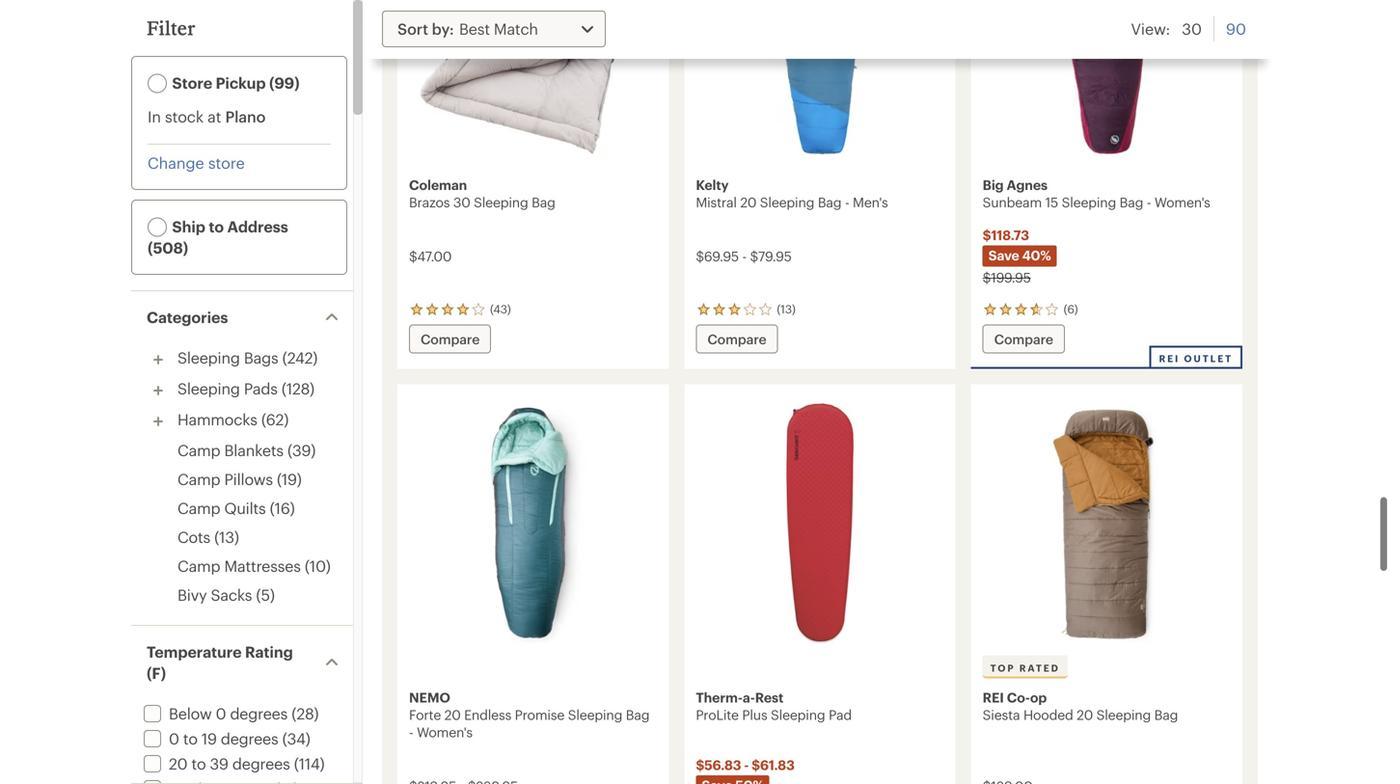 Task type: vqa. For each thing, say whether or not it's contained in the screenshot.


Task type: locate. For each thing, give the bounding box(es) containing it.
20 right forte
[[445, 708, 461, 723]]

1 vertical spatial 30
[[454, 195, 471, 210]]

0 horizontal spatial women's
[[417, 725, 473, 740]]

20 down 0 to 19 degrees link
[[169, 755, 188, 773]]

address
[[227, 218, 288, 236]]

0 vertical spatial rei
[[1160, 353, 1181, 364]]

(13) down $79.95
[[777, 302, 796, 316]]

to left '39'
[[192, 755, 206, 773]]

women's
[[1155, 195, 1211, 210], [417, 725, 473, 740]]

compare down $69.95 - $79.95
[[708, 332, 767, 347]]

camp up camp quilts link
[[178, 471, 221, 488]]

40%
[[1023, 248, 1052, 263]]

temperature rating (f)
[[147, 643, 293, 682]]

camp mattresses (10)
[[178, 557, 331, 575]]

bag inside coleman brazos 30 sleeping bag
[[532, 195, 556, 210]]

camp down cots link
[[178, 557, 221, 575]]

(128)
[[282, 380, 315, 398]]

temperature
[[147, 643, 242, 661]]

30 inside coleman brazos 30 sleeping bag
[[454, 195, 471, 210]]

compare button down (6) on the right top of page
[[983, 325, 1066, 354]]

toggle hammocks sub-items image
[[147, 410, 170, 433]]

1 camp from the top
[[178, 442, 221, 459]]

camp
[[178, 442, 221, 459], [178, 471, 221, 488], [178, 500, 221, 517], [178, 557, 221, 575]]

sleeping right hooded
[[1097, 708, 1152, 723]]

0 horizontal spatial rei
[[983, 690, 1005, 706]]

30
[[1183, 20, 1203, 38], [454, 195, 471, 210]]

pillows
[[224, 471, 273, 488]]

categories
[[147, 308, 228, 326]]

to inside ship to address (508)
[[209, 218, 224, 236]]

outlet
[[1185, 353, 1234, 364]]

cots (13)
[[178, 528, 239, 546]]

(6)
[[1064, 302, 1079, 316]]

bag inside big agnes sunbeam 15 sleeping bag - women's
[[1120, 195, 1144, 210]]

toggle sleeping-pads sub-items image
[[147, 379, 170, 403]]

2 camp from the top
[[178, 471, 221, 488]]

degrees
[[230, 705, 288, 723], [221, 730, 279, 748], [233, 755, 290, 773]]

a-
[[743, 690, 756, 706]]

compare
[[421, 332, 480, 347], [708, 332, 767, 347], [995, 332, 1054, 347]]

sleeping up hammocks link
[[178, 380, 240, 398]]

camp for camp quilts
[[178, 500, 221, 517]]

$118.73
[[983, 227, 1030, 243]]

rei left outlet
[[1160, 353, 1181, 364]]

sleeping
[[474, 195, 529, 210], [760, 195, 815, 210], [1062, 195, 1117, 210], [178, 349, 240, 367], [178, 380, 240, 398], [568, 708, 623, 723], [771, 708, 826, 723], [1097, 708, 1152, 723]]

mattresses
[[224, 557, 301, 575]]

sleeping down rest
[[771, 708, 826, 723]]

change store
[[148, 154, 245, 172]]

3 camp from the top
[[178, 500, 221, 517]]

men's
[[853, 195, 889, 210]]

prolite
[[696, 708, 739, 723]]

rei co-op siesta hooded 20 sleeping bag 0 image
[[983, 396, 1232, 652]]

0 horizontal spatial (13)
[[214, 528, 239, 546]]

0 vertical spatial to
[[209, 218, 224, 236]]

save
[[989, 248, 1020, 263]]

sleeping inside "kelty mistral 20 sleeping bag - men's"
[[760, 195, 815, 210]]

bag
[[532, 195, 556, 210], [818, 195, 842, 210], [1120, 195, 1144, 210], [626, 708, 650, 723], [1155, 708, 1179, 723]]

plus
[[743, 708, 768, 723]]

women's inside nemo forte 20 endless promise sleeping bag - women's
[[417, 725, 473, 740]]

2 horizontal spatial compare
[[995, 332, 1054, 347]]

in
[[148, 108, 161, 125]]

0
[[216, 705, 226, 723], [169, 730, 179, 748]]

sleeping right 15
[[1062, 195, 1117, 210]]

camp up cots
[[178, 500, 221, 517]]

2 compare from the left
[[708, 332, 767, 347]]

1 vertical spatial rei
[[983, 690, 1005, 706]]

bag inside nemo forte 20 endless promise sleeping bag - women's
[[626, 708, 650, 723]]

(13) down camp quilts link
[[214, 528, 239, 546]]

degrees up '39'
[[221, 730, 279, 748]]

degrees right '39'
[[233, 755, 290, 773]]

(13)
[[777, 302, 796, 316], [214, 528, 239, 546]]

3 compare from the left
[[995, 332, 1054, 347]]

sleeping pads (128)
[[178, 380, 315, 398]]

$69.95
[[696, 249, 739, 264]]

1 horizontal spatial (13)
[[777, 302, 796, 316]]

1 horizontal spatial compare button
[[696, 325, 779, 354]]

kelty mistral 20 sleeping bag - men's 0 image
[[696, 0, 945, 162]]

-
[[846, 195, 850, 210], [1147, 195, 1152, 210], [743, 249, 747, 264], [409, 725, 414, 740], [744, 758, 749, 773]]

(39)
[[288, 442, 316, 459]]

compare for $69.95 - $79.95
[[708, 332, 767, 347]]

0 up 19
[[216, 705, 226, 723]]

2 vertical spatial degrees
[[233, 755, 290, 773]]

(242)
[[282, 349, 318, 367]]

1 horizontal spatial women's
[[1155, 195, 1211, 210]]

rei co-op siesta hooded 20 sleeping bag
[[983, 690, 1179, 723]]

compare button
[[409, 325, 492, 354], [696, 325, 779, 354], [983, 325, 1066, 354]]

compare button down the (43)
[[409, 325, 492, 354]]

1 horizontal spatial rei
[[1160, 353, 1181, 364]]

0 horizontal spatial compare
[[421, 332, 480, 347]]

kelty
[[696, 177, 729, 193]]

1 horizontal spatial compare
[[708, 332, 767, 347]]

coleman
[[409, 177, 467, 193]]

19
[[202, 730, 217, 748]]

20 inside "kelty mistral 20 sleeping bag - men's"
[[741, 195, 757, 210]]

(62)
[[261, 411, 289, 429]]

compare button for $69.95 - $79.95
[[696, 325, 779, 354]]

plano
[[225, 108, 266, 125]]

2 horizontal spatial compare button
[[983, 325, 1066, 354]]

quilts
[[224, 500, 266, 517]]

camp mattresses link
[[178, 557, 301, 575]]

bag inside "kelty mistral 20 sleeping bag - men's"
[[818, 195, 842, 210]]

degrees up (34)
[[230, 705, 288, 723]]

rei up siesta
[[983, 690, 1005, 706]]

(10)
[[305, 557, 331, 575]]

filter
[[147, 16, 196, 39]]

co-
[[1008, 690, 1031, 706]]

pad
[[829, 708, 852, 723]]

store
[[208, 154, 245, 172]]

sleeping inside rei co-op siesta hooded 20 sleeping bag
[[1097, 708, 1152, 723]]

to left 19
[[183, 730, 198, 748]]

bags
[[244, 349, 278, 367]]

store
[[172, 74, 212, 92]]

therm-a-rest prolite plus sleeping pad
[[696, 690, 852, 723]]

compare down "$199.95"
[[995, 332, 1054, 347]]

1 horizontal spatial 0
[[216, 705, 226, 723]]

toggle sleeping-bags sub-items image
[[147, 348, 170, 372]]

2 vertical spatial to
[[192, 755, 206, 773]]

to right ship
[[209, 218, 224, 236]]

ship to address (508) button
[[136, 205, 343, 270]]

compare down $47.00
[[421, 332, 480, 347]]

(114)
[[294, 755, 325, 773]]

0 vertical spatial degrees
[[230, 705, 288, 723]]

sleeping right promise
[[568, 708, 623, 723]]

1 compare from the left
[[421, 332, 480, 347]]

- inside nemo forte 20 endless promise sleeping bag - women's
[[409, 725, 414, 740]]

4 camp from the top
[[178, 557, 221, 575]]

1 vertical spatial (13)
[[214, 528, 239, 546]]

compare button down $69.95 - $79.95
[[696, 325, 779, 354]]

0 horizontal spatial 30
[[454, 195, 471, 210]]

30 right view:
[[1183, 20, 1203, 38]]

1 vertical spatial women's
[[417, 725, 473, 740]]

- inside big agnes sunbeam 15 sleeping bag - women's
[[1147, 195, 1152, 210]]

20 inside nemo forte 20 endless promise sleeping bag - women's
[[445, 708, 461, 723]]

2 compare button from the left
[[696, 325, 779, 354]]

15
[[1046, 195, 1059, 210]]

0 horizontal spatial compare button
[[409, 325, 492, 354]]

20 right hooded
[[1077, 708, 1094, 723]]

rei inside compare rei outlet
[[1160, 353, 1181, 364]]

sleeping up $79.95
[[760, 195, 815, 210]]

therm-
[[696, 690, 743, 706]]

20
[[741, 195, 757, 210], [445, 708, 461, 723], [1077, 708, 1094, 723], [169, 755, 188, 773]]

(28)
[[292, 705, 319, 723]]

sleeping right "brazos"
[[474, 195, 529, 210]]

0 down below
[[169, 730, 179, 748]]

0 vertical spatial 30
[[1183, 20, 1203, 38]]

1 compare button from the left
[[409, 325, 492, 354]]

30 down the coleman
[[454, 195, 471, 210]]

compare for $47.00
[[421, 332, 480, 347]]

therm-a-rest prolite plus sleeping pad 0 image
[[696, 396, 945, 652]]

$56.83 - $61.83
[[696, 758, 795, 773]]

cots link
[[178, 528, 210, 546]]

0 vertical spatial women's
[[1155, 195, 1211, 210]]

camp down hammocks
[[178, 442, 221, 459]]

coleman brazos 30 sleeping bag
[[409, 177, 556, 210]]

(508)
[[148, 239, 188, 257]]

big agnes sunbeam 15 sleeping bag - women's
[[983, 177, 1211, 210]]

forte
[[409, 708, 441, 723]]

0 horizontal spatial 0
[[169, 730, 179, 748]]

sleeping inside coleman brazos 30 sleeping bag
[[474, 195, 529, 210]]

20 right mistral on the right top of the page
[[741, 195, 757, 210]]

hammocks link
[[178, 411, 257, 429]]



Task type: describe. For each thing, give the bounding box(es) containing it.
rest
[[756, 690, 784, 706]]

camp pillows link
[[178, 471, 273, 488]]

$118.73 save 40% $199.95
[[983, 227, 1052, 285]]

bag inside rei co-op siesta hooded 20 sleeping bag
[[1155, 708, 1179, 723]]

90 link
[[1227, 16, 1247, 42]]

brazos
[[409, 195, 450, 210]]

camp quilts (16)
[[178, 500, 295, 517]]

kelty mistral 20 sleeping bag - men's
[[696, 177, 889, 210]]

nemo
[[409, 690, 451, 706]]

camp for camp pillows
[[178, 471, 221, 488]]

compare button for $47.00
[[409, 325, 492, 354]]

0 vertical spatial 0
[[216, 705, 226, 723]]

1 horizontal spatial 30
[[1183, 20, 1203, 38]]

0 to 19 degrees link
[[140, 730, 279, 748]]

(f)
[[147, 665, 166, 682]]

mistral
[[696, 195, 737, 210]]

sleeping inside nemo forte 20 endless promise sleeping bag - women's
[[568, 708, 623, 723]]

hammocks (62)
[[178, 411, 289, 429]]

(43)
[[490, 302, 511, 316]]

pads
[[244, 380, 278, 398]]

siesta
[[983, 708, 1021, 723]]

20 to 39 degrees link
[[140, 755, 290, 773]]

sacks
[[211, 586, 252, 604]]

sunbeam
[[983, 195, 1043, 210]]

change
[[148, 154, 204, 172]]

1 vertical spatial degrees
[[221, 730, 279, 748]]

- inside "kelty mistral 20 sleeping bag - men's"
[[846, 195, 850, 210]]

(5)
[[256, 586, 275, 604]]

$199.95
[[983, 270, 1032, 285]]

below 0 degrees link
[[140, 705, 288, 723]]

bivy sacks (5)
[[178, 586, 275, 604]]

camp for camp blankets
[[178, 442, 221, 459]]

endless
[[464, 708, 512, 723]]

$61.83
[[752, 758, 795, 773]]

$47.00
[[409, 249, 452, 264]]

$69.95 - $79.95
[[696, 249, 792, 264]]

temperature rating (f) button
[[131, 626, 353, 700]]

below
[[169, 705, 212, 723]]

below 0 degrees (28) 0 to 19 degrees (34) 20 to 39 degrees (114)
[[169, 705, 325, 773]]

sleeping inside big agnes sunbeam 15 sleeping bag - women's
[[1062, 195, 1117, 210]]

20 inside below 0 degrees (28) 0 to 19 degrees (34) 20 to 39 degrees (114)
[[169, 755, 188, 773]]

hooded
[[1024, 708, 1074, 723]]

nemo forte 20 endless promise sleeping bag - women's
[[409, 690, 650, 740]]

coleman brazos 30 sleeping bag 0 image
[[409, 0, 658, 162]]

39
[[210, 755, 229, 773]]

camp pillows (19)
[[178, 471, 302, 488]]

op
[[1031, 690, 1048, 706]]

1 vertical spatial to
[[183, 730, 198, 748]]

top
[[991, 663, 1016, 674]]

20 inside rei co-op siesta hooded 20 sleeping bag
[[1077, 708, 1094, 723]]

3 compare button from the left
[[983, 325, 1066, 354]]

hammocks
[[178, 411, 257, 429]]

pickup
[[216, 74, 266, 92]]

nemo forte 20 endless promise sleeping bag - women's 0 image
[[409, 396, 658, 652]]

rating
[[245, 643, 293, 661]]

compare rei outlet
[[995, 332, 1234, 364]]

1 vertical spatial 0
[[169, 730, 179, 748]]

sleeping pads link
[[178, 380, 278, 398]]

rei inside rei co-op siesta hooded 20 sleeping bag
[[983, 690, 1005, 706]]

women's inside big agnes sunbeam 15 sleeping bag - women's
[[1155, 195, 1211, 210]]

compare inside compare rei outlet
[[995, 332, 1054, 347]]

sleeping up sleeping pads link
[[178, 349, 240, 367]]

sleeping bags (242)
[[178, 349, 318, 367]]

top rated
[[991, 663, 1061, 674]]

blankets
[[224, 442, 284, 459]]

store pickup (99)
[[169, 74, 300, 92]]

ship
[[172, 218, 206, 236]]

camp for camp mattresses
[[178, 557, 221, 575]]

$79.95
[[751, 249, 792, 264]]

0 vertical spatial (13)
[[777, 302, 796, 316]]

(34)
[[282, 730, 311, 748]]

categories button
[[131, 292, 353, 344]]

ship to address (508)
[[148, 218, 288, 257]]

(16)
[[270, 500, 295, 517]]

(19)
[[277, 471, 302, 488]]

bivy sacks link
[[178, 586, 252, 604]]

big agnes sunbeam 15 sleeping bag - women's 0 image
[[983, 0, 1232, 162]]

agnes
[[1007, 177, 1048, 193]]

camp blankets (39)
[[178, 442, 316, 459]]

sleeping inside therm-a-rest prolite plus sleeping pad
[[771, 708, 826, 723]]

change store button
[[148, 153, 245, 174]]

promise
[[515, 708, 565, 723]]

in stock at plano
[[148, 108, 266, 125]]

bivy
[[178, 586, 207, 604]]

sleeping bags link
[[178, 349, 278, 367]]

$56.83
[[696, 758, 742, 773]]

camp blankets link
[[178, 442, 284, 459]]

at
[[208, 108, 221, 125]]

big
[[983, 177, 1004, 193]]

camp quilts link
[[178, 500, 266, 517]]

cots
[[178, 528, 210, 546]]



